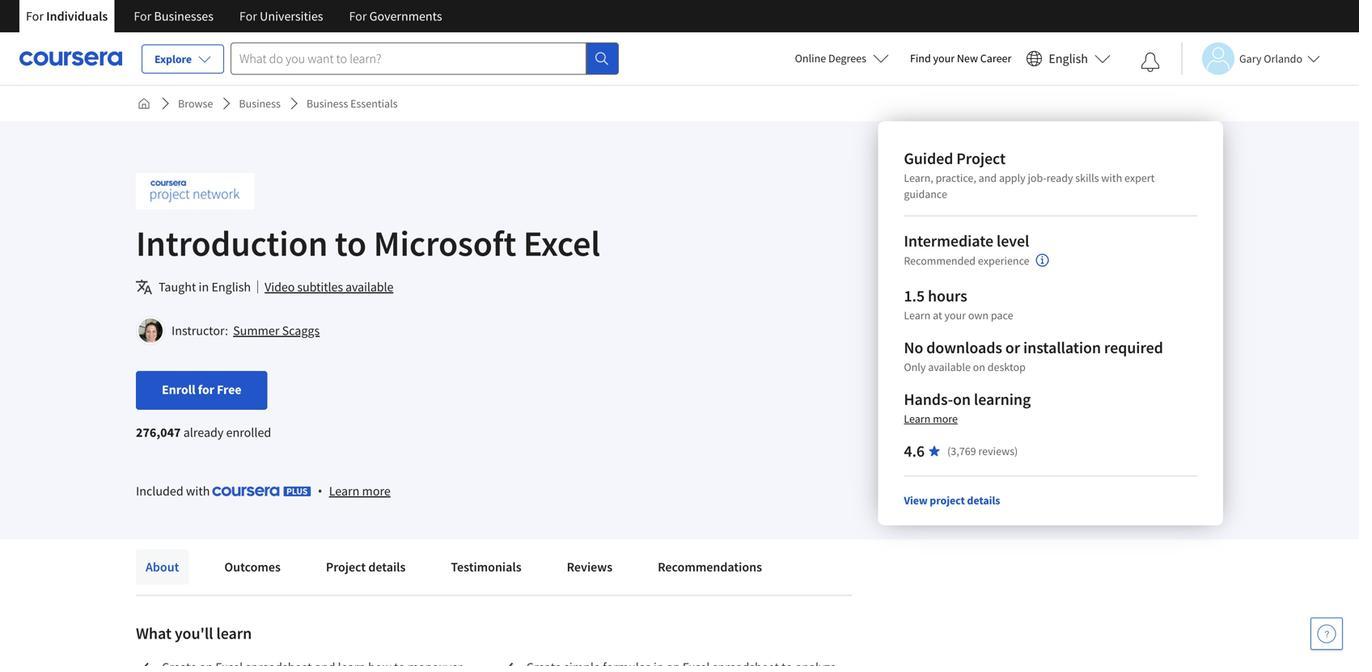 Task type: describe. For each thing, give the bounding box(es) containing it.
to
[[335, 221, 367, 266]]

taught in english
[[159, 279, 251, 295]]

practice,
[[936, 171, 976, 185]]

guided
[[904, 148, 953, 169]]

learn
[[216, 624, 252, 644]]

hands-on learning learn more
[[904, 390, 1031, 426]]

explore button
[[142, 44, 224, 74]]

new
[[957, 51, 978, 66]]

or
[[1005, 338, 1020, 358]]

included with
[[136, 483, 212, 499]]

english inside button
[[1049, 51, 1088, 67]]

browse
[[178, 96, 213, 111]]

help center image
[[1317, 625, 1336, 644]]

1 vertical spatial project
[[326, 559, 366, 576]]

more inside • learn more
[[362, 483, 391, 500]]

excel
[[523, 221, 600, 266]]

your inside 'link'
[[933, 51, 955, 66]]

introduction
[[136, 221, 328, 266]]

career
[[980, 51, 1011, 66]]

What do you want to learn? text field
[[231, 42, 587, 75]]

your inside 1.5 hours learn at your own pace
[[944, 308, 966, 323]]

view project details
[[904, 493, 1000, 508]]

business essentials link
[[300, 89, 404, 118]]

english button
[[1020, 32, 1117, 85]]

explore
[[155, 52, 192, 66]]

individuals
[[46, 8, 108, 24]]

universities
[[260, 8, 323, 24]]

apply
[[999, 171, 1025, 185]]

learn inside 1.5 hours learn at your own pace
[[904, 308, 931, 323]]

guidance
[[904, 187, 947, 201]]

banner navigation
[[13, 0, 455, 32]]

coursera image
[[19, 46, 122, 71]]

find
[[910, 51, 931, 66]]

business for business essentials
[[306, 96, 348, 111]]

summer scaggs link
[[233, 323, 320, 339]]

recommendations link
[[648, 550, 772, 585]]

hours
[[928, 286, 967, 306]]

reviews)
[[978, 444, 1018, 459]]

available inside button
[[345, 279, 393, 295]]

business link
[[232, 89, 287, 118]]

at
[[933, 308, 942, 323]]

learn,
[[904, 171, 933, 185]]

orlando
[[1264, 51, 1302, 66]]

more inside hands-on learning learn more
[[933, 412, 958, 426]]

desktop
[[988, 360, 1026, 375]]

governments
[[369, 8, 442, 24]]

for for universities
[[239, 8, 257, 24]]

summer
[[233, 323, 279, 339]]

instructor: summer scaggs
[[172, 323, 320, 339]]

4.6
[[904, 441, 925, 462]]

information about difficulty level pre-requisites. image
[[1036, 254, 1049, 267]]

microsoft
[[374, 221, 516, 266]]

•
[[318, 482, 323, 500]]

only
[[904, 360, 926, 375]]

learn inside hands-on learning learn more
[[904, 412, 931, 426]]

pace
[[991, 308, 1013, 323]]

subtitles
[[297, 279, 343, 295]]

project details link
[[316, 550, 415, 585]]

downloads
[[926, 338, 1002, 358]]

outcomes
[[224, 559, 281, 576]]

find your new career link
[[902, 49, 1020, 69]]

and
[[979, 171, 997, 185]]

skills
[[1075, 171, 1099, 185]]

job-
[[1028, 171, 1047, 185]]

gary orlando button
[[1181, 42, 1320, 75]]

summer scaggs image
[[138, 319, 163, 343]]

included
[[136, 483, 183, 499]]

home image
[[138, 97, 150, 110]]

businesses
[[154, 8, 214, 24]]

available inside no downloads or installation required only available on desktop
[[928, 360, 971, 375]]

find your new career
[[910, 51, 1011, 66]]

0 horizontal spatial details
[[368, 559, 406, 576]]

project
[[930, 493, 965, 508]]

no
[[904, 338, 923, 358]]

online degrees button
[[782, 40, 902, 76]]

recommendations
[[658, 559, 762, 576]]

instructor:
[[172, 323, 228, 339]]

for universities
[[239, 8, 323, 24]]



Task type: vqa. For each thing, say whether or not it's contained in the screenshot.
bottommost )
no



Task type: locate. For each thing, give the bounding box(es) containing it.
0 horizontal spatial project
[[326, 559, 366, 576]]

project up and
[[956, 148, 1006, 169]]

learn more link for learn
[[329, 481, 391, 501]]

required
[[1104, 338, 1163, 358]]

1 horizontal spatial english
[[1049, 51, 1088, 67]]

about link
[[136, 550, 189, 585]]

on left learning
[[953, 390, 971, 410]]

guided project learn, practice, and apply job-ready skills with expert guidance
[[904, 148, 1155, 201]]

2 vertical spatial learn
[[329, 483, 359, 500]]

coursera plus image
[[212, 487, 311, 497]]

learn down the hands-
[[904, 412, 931, 426]]

learn down the 1.5
[[904, 308, 931, 323]]

hands-
[[904, 390, 953, 410]]

0 horizontal spatial on
[[953, 390, 971, 410]]

more right •
[[362, 483, 391, 500]]

video subtitles available
[[265, 279, 393, 295]]

for left governments
[[349, 8, 367, 24]]

1 vertical spatial more
[[362, 483, 391, 500]]

enroll for free button
[[136, 371, 267, 410]]

expert
[[1124, 171, 1155, 185]]

ready
[[1047, 171, 1073, 185]]

0 vertical spatial your
[[933, 51, 955, 66]]

project
[[956, 148, 1006, 169], [326, 559, 366, 576]]

for for governments
[[349, 8, 367, 24]]

installation
[[1023, 338, 1101, 358]]

276,047
[[136, 425, 181, 441]]

english right career
[[1049, 51, 1088, 67]]

level
[[997, 231, 1029, 251]]

0 vertical spatial english
[[1049, 51, 1088, 67]]

for left "individuals"
[[26, 8, 44, 24]]

(3,769 reviews)
[[947, 444, 1018, 459]]

introduction to microsoft excel
[[136, 221, 600, 266]]

english right 'in'
[[211, 279, 251, 295]]

3 for from the left
[[239, 8, 257, 24]]

business left essentials
[[306, 96, 348, 111]]

with right the skills
[[1101, 171, 1122, 185]]

available down downloads
[[928, 360, 971, 375]]

your right the at
[[944, 308, 966, 323]]

1 vertical spatial details
[[368, 559, 406, 576]]

learn inside • learn more
[[329, 483, 359, 500]]

1 vertical spatial available
[[928, 360, 971, 375]]

learn more link right •
[[329, 481, 391, 501]]

in
[[199, 279, 209, 295]]

0 vertical spatial on
[[973, 360, 985, 375]]

• learn more
[[318, 482, 391, 500]]

business inside 'link'
[[239, 96, 281, 111]]

enroll
[[162, 382, 195, 398]]

for for individuals
[[26, 8, 44, 24]]

taught
[[159, 279, 196, 295]]

your right find
[[933, 51, 955, 66]]

experience
[[978, 254, 1030, 268]]

learn
[[904, 308, 931, 323], [904, 412, 931, 426], [329, 483, 359, 500]]

show notifications image
[[1141, 53, 1160, 72]]

for individuals
[[26, 8, 108, 24]]

you'll
[[175, 624, 213, 644]]

1 vertical spatial learn
[[904, 412, 931, 426]]

own
[[968, 308, 989, 323]]

on
[[973, 360, 985, 375], [953, 390, 971, 410]]

what
[[136, 624, 171, 644]]

0 vertical spatial with
[[1101, 171, 1122, 185]]

for left businesses
[[134, 8, 151, 24]]

coursera project network image
[[136, 173, 254, 210]]

what you'll learn
[[136, 624, 252, 644]]

0 vertical spatial project
[[956, 148, 1006, 169]]

recommended
[[904, 254, 976, 268]]

0 horizontal spatial available
[[345, 279, 393, 295]]

view
[[904, 493, 928, 508]]

browse link
[[172, 89, 220, 118]]

1 vertical spatial with
[[186, 483, 210, 499]]

online
[[795, 51, 826, 66]]

0 vertical spatial more
[[933, 412, 958, 426]]

english
[[1049, 51, 1088, 67], [211, 279, 251, 295]]

1 horizontal spatial project
[[956, 148, 1006, 169]]

scaggs
[[282, 323, 320, 339]]

1 horizontal spatial learn more link
[[904, 412, 958, 426]]

video
[[265, 279, 295, 295]]

free
[[217, 382, 241, 398]]

testimonials link
[[441, 550, 531, 585]]

essentials
[[350, 96, 398, 111]]

0 horizontal spatial business
[[239, 96, 281, 111]]

for for businesses
[[134, 8, 151, 24]]

business right browse link
[[239, 96, 281, 111]]

1 horizontal spatial available
[[928, 360, 971, 375]]

for left universities on the top of the page
[[239, 8, 257, 24]]

2 for from the left
[[134, 8, 151, 24]]

1 vertical spatial on
[[953, 390, 971, 410]]

on down downloads
[[973, 360, 985, 375]]

learn right •
[[329, 483, 359, 500]]

1 horizontal spatial more
[[933, 412, 958, 426]]

1 vertical spatial english
[[211, 279, 251, 295]]

business for business
[[239, 96, 281, 111]]

0 horizontal spatial with
[[186, 483, 210, 499]]

0 vertical spatial available
[[345, 279, 393, 295]]

available down introduction to microsoft excel
[[345, 279, 393, 295]]

with
[[1101, 171, 1122, 185], [186, 483, 210, 499]]

1 horizontal spatial with
[[1101, 171, 1122, 185]]

view project details link
[[904, 493, 1000, 508]]

enroll for free
[[162, 382, 241, 398]]

4 for from the left
[[349, 8, 367, 24]]

1 for from the left
[[26, 8, 44, 24]]

1 vertical spatial your
[[944, 308, 966, 323]]

None search field
[[231, 42, 619, 75]]

2 business from the left
[[306, 96, 348, 111]]

online degrees
[[795, 51, 866, 66]]

testimonials
[[451, 559, 521, 576]]

more down the hands-
[[933, 412, 958, 426]]

gary
[[1239, 51, 1262, 66]]

0 horizontal spatial english
[[211, 279, 251, 295]]

0 vertical spatial learn
[[904, 308, 931, 323]]

1 horizontal spatial details
[[967, 493, 1000, 508]]

already
[[183, 425, 224, 441]]

0 horizontal spatial learn more link
[[329, 481, 391, 501]]

1 vertical spatial learn more link
[[329, 481, 391, 501]]

degrees
[[828, 51, 866, 66]]

0 vertical spatial learn more link
[[904, 412, 958, 426]]

for governments
[[349, 8, 442, 24]]

with inside guided project learn, practice, and apply job-ready skills with expert guidance
[[1101, 171, 1122, 185]]

0 horizontal spatial more
[[362, 483, 391, 500]]

0 vertical spatial details
[[967, 493, 1000, 508]]

1 business from the left
[[239, 96, 281, 111]]

learn more link
[[904, 412, 958, 426], [329, 481, 391, 501]]

intermediate
[[904, 231, 993, 251]]

on inside hands-on learning learn more
[[953, 390, 971, 410]]

1 horizontal spatial on
[[973, 360, 985, 375]]

intermediate level
[[904, 231, 1029, 251]]

video subtitles available button
[[265, 277, 393, 297]]

project down • learn more
[[326, 559, 366, 576]]

learn more link down the hands-
[[904, 412, 958, 426]]

with right included
[[186, 483, 210, 499]]

1 horizontal spatial business
[[306, 96, 348, 111]]

1.5
[[904, 286, 925, 306]]

on inside no downloads or installation required only available on desktop
[[973, 360, 985, 375]]

1.5 hours learn at your own pace
[[904, 286, 1013, 323]]

276,047 already enrolled
[[136, 425, 271, 441]]

reviews
[[567, 559, 612, 576]]

reviews link
[[557, 550, 622, 585]]

project inside guided project learn, practice, and apply job-ready skills with expert guidance
[[956, 148, 1006, 169]]

learn more link for on
[[904, 412, 958, 426]]

for businesses
[[134, 8, 214, 24]]

learning
[[974, 390, 1031, 410]]

available
[[345, 279, 393, 295], [928, 360, 971, 375]]

details
[[967, 493, 1000, 508], [368, 559, 406, 576]]

gary orlando
[[1239, 51, 1302, 66]]

project details
[[326, 559, 406, 576]]

(3,769
[[947, 444, 976, 459]]



